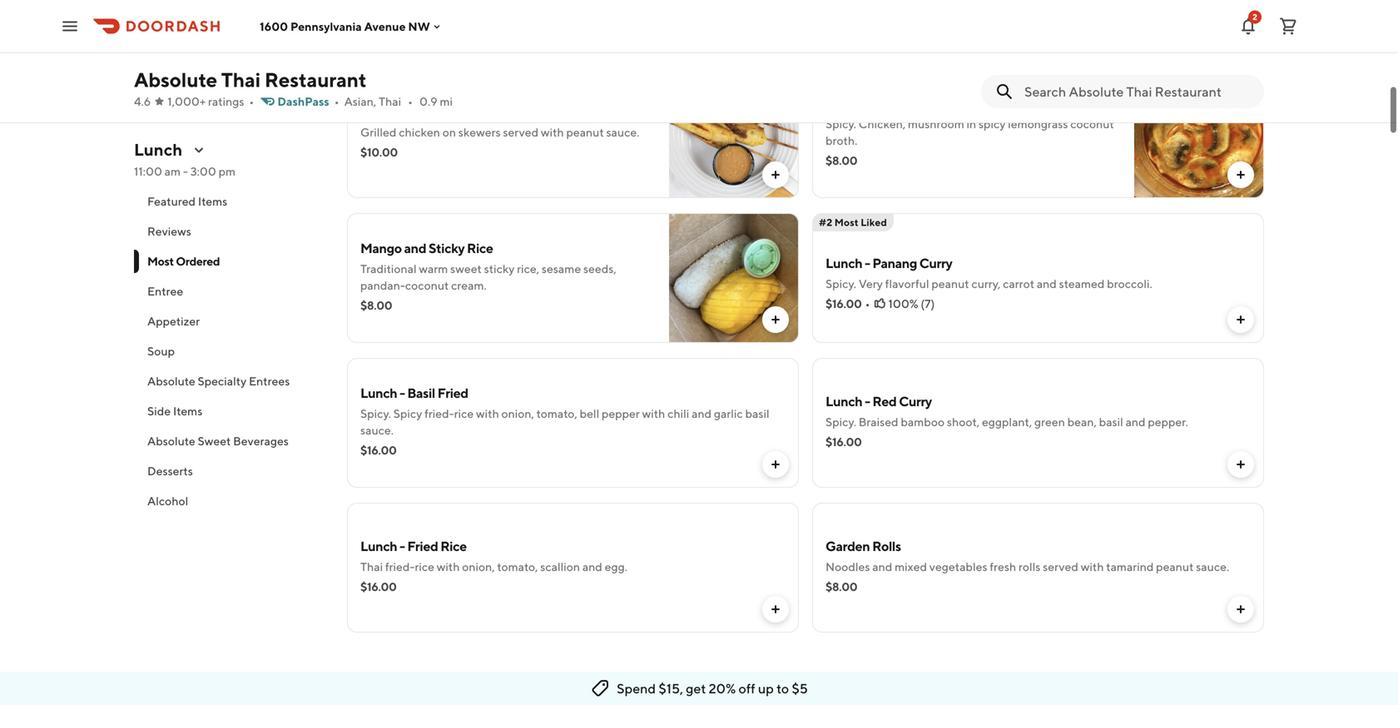 Task type: locate. For each thing, give the bounding box(es) containing it.
0 vertical spatial curry
[[920, 255, 953, 271]]

onion, left 'scallion'
[[462, 560, 495, 574]]

items for side items
[[173, 404, 203, 418]]

most ordered
[[147, 254, 220, 268]]

- inside lunch - fried rice thai fried-rice with onion, tomato, scallion and egg. $16.00
[[400, 538, 405, 554]]

lunch inside 'lunch - panang curry spicy. very flavorful peanut curry, carrot and steamed broccoli.'
[[826, 255, 863, 271]]

- inside 'lunch - panang curry spicy. very flavorful peanut curry, carrot and steamed broccoli.'
[[865, 255, 870, 271]]

0 vertical spatial rice
[[454, 407, 474, 420]]

coconut right lemongrass
[[1071, 117, 1114, 131]]

basil
[[407, 385, 435, 401]]

open menu image
[[60, 16, 80, 36]]

tomato, inside lunch - fried rice thai fried-rice with onion, tomato, scallion and egg. $16.00
[[497, 560, 538, 574]]

1 horizontal spatial fried-
[[425, 407, 454, 420]]

1 vertical spatial rice
[[441, 538, 467, 554]]

1 horizontal spatial peanut
[[932, 277, 970, 291]]

add item to cart image
[[1235, 168, 1248, 181], [769, 603, 783, 616], [1235, 603, 1248, 616]]

items inside side items "button"
[[173, 404, 203, 418]]

0 vertical spatial most
[[835, 216, 859, 228]]

lunch inside lunch - basil fried spicy. spicy fried-rice with onion, tomato, bell pepper with chili and garlic basil sauce. $16.00
[[360, 385, 397, 401]]

absolute sweet beverages
[[147, 434, 289, 448]]

ordered
[[176, 254, 220, 268]]

0 vertical spatial served
[[503, 125, 539, 139]]

basil right garlic
[[745, 407, 770, 420]]

-
[[183, 164, 188, 178], [865, 255, 870, 271], [400, 385, 405, 401], [865, 393, 870, 409], [400, 538, 405, 554]]

1 vertical spatial served
[[1043, 560, 1079, 574]]

absolute specialty entrees
[[147, 374, 290, 388]]

0 horizontal spatial most
[[147, 254, 174, 268]]

spicy. left the "spicy"
[[360, 407, 391, 420]]

tomato, left 'scallion'
[[497, 560, 538, 574]]

tamarind
[[1107, 560, 1154, 574]]

1 horizontal spatial basil
[[1099, 415, 1124, 429]]

fried- inside lunch - fried rice thai fried-rice with onion, tomato, scallion and egg. $16.00
[[385, 560, 415, 574]]

curry up the flavorful
[[920, 255, 953, 271]]

onion, left bell
[[502, 407, 534, 420]]

absolute up desserts
[[147, 434, 195, 448]]

rice inside lunch - fried rice thai fried-rice with onion, tomato, scallion and egg. $16.00
[[441, 538, 467, 554]]

fresh
[[990, 560, 1017, 574]]

notification bell image
[[1239, 16, 1259, 36]]

1 horizontal spatial coconut
[[1071, 117, 1114, 131]]

absolute specialty entrees button
[[134, 366, 327, 396]]

tomato, left bell
[[537, 407, 578, 420]]

0 vertical spatial thai
[[221, 68, 261, 92]]

lunch - basil fried spicy. spicy fried-rice with onion, tomato, bell pepper with chili and garlic basil sauce. $16.00
[[360, 385, 770, 457]]

0 vertical spatial absolute
[[134, 68, 217, 92]]

soup
[[147, 344, 175, 358]]

2 vertical spatial absolute
[[147, 434, 195, 448]]

garden rolls noodles and mixed vegetables fresh rolls served with tamarind peanut sauce. $8.00
[[826, 538, 1230, 594]]

0 horizontal spatial rice
[[415, 560, 435, 574]]

alcohol
[[147, 494, 188, 508]]

0 horizontal spatial coconut
[[405, 278, 449, 292]]

1 vertical spatial fried-
[[385, 560, 415, 574]]

2 vertical spatial thai
[[360, 560, 383, 574]]

1 vertical spatial onion,
[[462, 560, 495, 574]]

• left 0.9
[[408, 94, 413, 108]]

1 horizontal spatial rice
[[467, 240, 493, 256]]

- for lunch - fried rice
[[400, 538, 405, 554]]

thai for absolute
[[221, 68, 261, 92]]

and inside garden rolls noodles and mixed vegetables fresh rolls served with tamarind peanut sauce. $8.00
[[873, 560, 893, 574]]

$8.00
[[360, 9, 392, 22], [826, 154, 858, 167], [360, 298, 392, 312], [826, 580, 858, 594]]

curry up bamboo
[[899, 393, 932, 409]]

traditional
[[360, 262, 417, 276]]

100% (7)
[[889, 297, 935, 311]]

curry inside lunch - red curry spicy. braised bamboo shoot, eggplant, green bean, basil and pepper. $16.00
[[899, 393, 932, 409]]

•
[[249, 94, 254, 108], [334, 94, 339, 108], [408, 94, 413, 108], [865, 297, 870, 311]]

served right rolls
[[1043, 560, 1079, 574]]

fried- inside lunch - basil fried spicy. spicy fried-rice with onion, tomato, bell pepper with chili and garlic basil sauce. $16.00
[[425, 407, 454, 420]]

and inside lunch - red curry spicy. braised bamboo shoot, eggplant, green bean, basil and pepper. $16.00
[[1126, 415, 1146, 429]]

items inside featured items button
[[198, 194, 227, 208]]

most right #2
[[835, 216, 859, 228]]

featured
[[147, 194, 196, 208]]

- inside lunch - basil fried spicy. spicy fried-rice with onion, tomato, bell pepper with chili and garlic basil sauce. $16.00
[[400, 385, 405, 401]]

and down rolls
[[873, 560, 893, 574]]

avenue
[[364, 19, 406, 33]]

spicy. up $16.00 •
[[826, 277, 857, 291]]

lunch inside lunch - fried rice thai fried-rice with onion, tomato, scallion and egg. $16.00
[[360, 538, 397, 554]]

absolute for absolute sweet beverages
[[147, 434, 195, 448]]

#2
[[819, 216, 833, 228]]

0 horizontal spatial onion,
[[462, 560, 495, 574]]

1 horizontal spatial onion,
[[502, 407, 534, 420]]

1 vertical spatial thai
[[379, 94, 401, 108]]

and left egg. at the bottom of the page
[[583, 560, 603, 574]]

0 items, open order cart image
[[1279, 16, 1299, 36]]

items
[[198, 194, 227, 208], [173, 404, 203, 418]]

sauce. inside the satay grilled chicken on skewers served with peanut sauce. $10.00
[[606, 125, 640, 139]]

rice
[[467, 240, 493, 256], [441, 538, 467, 554]]

$8.00 down noodles
[[826, 580, 858, 594]]

1 vertical spatial sauce.
[[360, 423, 394, 437]]

sticky
[[429, 240, 465, 256]]

basil
[[745, 407, 770, 420], [1099, 415, 1124, 429]]

with inside the satay grilled chicken on skewers served with peanut sauce. $10.00
[[541, 125, 564, 139]]

lunch for lunch - fried rice thai fried-rice with onion, tomato, scallion and egg. $16.00
[[360, 538, 397, 554]]

2 vertical spatial peanut
[[1156, 560, 1194, 574]]

chicken,
[[859, 117, 906, 131]]

0 vertical spatial onion,
[[502, 407, 534, 420]]

0 vertical spatial items
[[198, 194, 227, 208]]

- for lunch - red curry
[[865, 393, 870, 409]]

0 horizontal spatial peanut
[[566, 125, 604, 139]]

2 vertical spatial sauce.
[[1196, 560, 1230, 574]]

mango and sticky rice image
[[669, 213, 799, 343]]

coconut inside mango and sticky rice traditional warm sweet sticky rice, sesame seeds, pandan-coconut cream. $8.00
[[405, 278, 449, 292]]

satay
[[360, 104, 393, 119]]

0 vertical spatial tomato,
[[537, 407, 578, 420]]

and right "carrot"
[[1037, 277, 1057, 291]]

0 horizontal spatial rice
[[441, 538, 467, 554]]

$8.00 inside spicy. chicken, mushroom in spicy lemongrass coconut broth. $8.00
[[826, 154, 858, 167]]

rice inside mango and sticky rice traditional warm sweet sticky rice, sesame seeds, pandan-coconut cream. $8.00
[[467, 240, 493, 256]]

rolls
[[873, 538, 901, 554]]

absolute
[[134, 68, 217, 92], [147, 374, 195, 388], [147, 434, 195, 448]]

• left asian,
[[334, 94, 339, 108]]

lunch for lunch - red curry spicy. braised bamboo shoot, eggplant, green bean, basil and pepper. $16.00
[[826, 393, 863, 409]]

spicy. for red
[[826, 415, 857, 429]]

$5
[[792, 681, 808, 696]]

and
[[404, 240, 426, 256], [1037, 277, 1057, 291], [692, 407, 712, 420], [1126, 415, 1146, 429], [583, 560, 603, 574], [873, 560, 893, 574]]

peanut for on
[[566, 125, 604, 139]]

basil right bean,
[[1099, 415, 1124, 429]]

0.9
[[420, 94, 438, 108]]

absolute up side items
[[147, 374, 195, 388]]

sauce. inside garden rolls noodles and mixed vegetables fresh rolls served with tamarind peanut sauce. $8.00
[[1196, 560, 1230, 574]]

lunch - panang curry spicy. very flavorful peanut curry, carrot and steamed broccoli.
[[826, 255, 1153, 291]]

0 vertical spatial fried
[[438, 385, 469, 401]]

garlic
[[714, 407, 743, 420]]

1 vertical spatial tomato,
[[497, 560, 538, 574]]

1 vertical spatial peanut
[[932, 277, 970, 291]]

0 horizontal spatial fried-
[[385, 560, 415, 574]]

soup button
[[134, 336, 327, 366]]

basil inside lunch - red curry spicy. braised bamboo shoot, eggplant, green bean, basil and pepper. $16.00
[[1099, 415, 1124, 429]]

green
[[1035, 415, 1065, 429]]

1 vertical spatial items
[[173, 404, 203, 418]]

and left 'pepper.'
[[1126, 415, 1146, 429]]

1 vertical spatial curry
[[899, 393, 932, 409]]

entree button
[[134, 276, 327, 306]]

1 vertical spatial coconut
[[405, 278, 449, 292]]

served right skewers
[[503, 125, 539, 139]]

spicy
[[979, 117, 1006, 131]]

spicy. inside lunch - red curry spicy. braised bamboo shoot, eggplant, green bean, basil and pepper. $16.00
[[826, 415, 857, 429]]

- inside lunch - red curry spicy. braised bamboo shoot, eggplant, green bean, basil and pepper. $16.00
[[865, 393, 870, 409]]

peanut for curry
[[932, 277, 970, 291]]

1 horizontal spatial rice
[[454, 407, 474, 420]]

satay image
[[669, 68, 799, 198]]

2 horizontal spatial peanut
[[1156, 560, 1194, 574]]

and right chili
[[692, 407, 712, 420]]

0 vertical spatial sauce.
[[606, 125, 640, 139]]

1 vertical spatial absolute
[[147, 374, 195, 388]]

0 vertical spatial coconut
[[1071, 117, 1114, 131]]

0 vertical spatial fried-
[[425, 407, 454, 420]]

1 horizontal spatial most
[[835, 216, 859, 228]]

add item to cart image for lunch - fried rice
[[769, 603, 783, 616]]

peanut inside 'lunch - panang curry spicy. very flavorful peanut curry, carrot and steamed broccoli.'
[[932, 277, 970, 291]]

desserts button
[[134, 456, 327, 486]]

and inside lunch - basil fried spicy. spicy fried-rice with onion, tomato, bell pepper with chili and garlic basil sauce. $16.00
[[692, 407, 712, 420]]

to
[[777, 681, 789, 696]]

coconut down warm
[[405, 278, 449, 292]]

lunch - fried rice thai fried-rice with onion, tomato, scallion and egg. $16.00
[[360, 538, 628, 594]]

spend
[[617, 681, 656, 696]]

most up entree
[[147, 254, 174, 268]]

add item to cart image
[[1235, 23, 1248, 37], [769, 168, 783, 181], [769, 313, 783, 326], [1235, 313, 1248, 326], [769, 458, 783, 471], [1235, 458, 1248, 471]]

1 horizontal spatial sauce.
[[606, 125, 640, 139]]

0 vertical spatial peanut
[[566, 125, 604, 139]]

lemongrass
[[1008, 117, 1068, 131]]

sauce.
[[606, 125, 640, 139], [360, 423, 394, 437], [1196, 560, 1230, 574]]

lunch - pad see ew image
[[1135, 0, 1265, 53]]

spicy. inside 'lunch - panang curry spicy. very flavorful peanut curry, carrot and steamed broccoli.'
[[826, 277, 857, 291]]

3:00
[[190, 164, 216, 178]]

entree
[[147, 284, 183, 298]]

$8.00 down "pandan-"
[[360, 298, 392, 312]]

1 vertical spatial most
[[147, 254, 174, 268]]

side items
[[147, 404, 203, 418]]

curry
[[920, 255, 953, 271], [899, 393, 932, 409]]

1600 pennsylvania avenue nw button
[[260, 19, 444, 33]]

thai
[[221, 68, 261, 92], [379, 94, 401, 108], [360, 560, 383, 574]]

spicy. up broth.
[[826, 117, 857, 131]]

100%
[[889, 297, 919, 311]]

peanut
[[566, 125, 604, 139], [932, 277, 970, 291], [1156, 560, 1194, 574]]

1 vertical spatial rice
[[415, 560, 435, 574]]

peanut inside garden rolls noodles and mixed vegetables fresh rolls served with tamarind peanut sauce. $8.00
[[1156, 560, 1194, 574]]

noodles
[[826, 560, 870, 574]]

spicy
[[394, 407, 422, 420]]

items down 3:00
[[198, 194, 227, 208]]

fried inside lunch - fried rice thai fried-rice with onion, tomato, scallion and egg. $16.00
[[407, 538, 438, 554]]

$16.00 •
[[826, 297, 870, 311]]

1 horizontal spatial served
[[1043, 560, 1079, 574]]

curry for red
[[899, 393, 932, 409]]

0 horizontal spatial served
[[503, 125, 539, 139]]

spicy. inside spicy. chicken, mushroom in spicy lemongrass coconut broth. $8.00
[[826, 117, 857, 131]]

1 vertical spatial fried
[[407, 538, 438, 554]]

up
[[758, 681, 774, 696]]

$8.00 left nw
[[360, 9, 392, 22]]

2 horizontal spatial sauce.
[[1196, 560, 1230, 574]]

beverages
[[233, 434, 289, 448]]

items right side
[[173, 404, 203, 418]]

0 vertical spatial rice
[[467, 240, 493, 256]]

peanut inside the satay grilled chicken on skewers served with peanut sauce. $10.00
[[566, 125, 604, 139]]

onion,
[[502, 407, 534, 420], [462, 560, 495, 574]]

$8.00 down broth.
[[826, 154, 858, 167]]

lunch inside lunch - red curry spicy. braised bamboo shoot, eggplant, green bean, basil and pepper. $16.00
[[826, 393, 863, 409]]

curry inside 'lunch - panang curry spicy. very flavorful peanut curry, carrot and steamed broccoli.'
[[920, 255, 953, 271]]

absolute up 1,000+ at the top of page
[[134, 68, 217, 92]]

eggplant,
[[982, 415, 1032, 429]]

tom kha gai soup image
[[1135, 68, 1265, 198]]

absolute thai restaurant
[[134, 68, 367, 92]]

0 horizontal spatial sauce.
[[360, 423, 394, 437]]

spring rolls image
[[669, 0, 799, 53]]

served inside garden rolls noodles and mixed vegetables fresh rolls served with tamarind peanut sauce. $8.00
[[1043, 560, 1079, 574]]

spicy. left braised
[[826, 415, 857, 429]]

and up warm
[[404, 240, 426, 256]]

• down absolute thai restaurant
[[249, 94, 254, 108]]

spicy. inside lunch - basil fried spicy. spicy fried-rice with onion, tomato, bell pepper with chili and garlic basil sauce. $16.00
[[360, 407, 391, 420]]

am
[[165, 164, 181, 178]]

0 horizontal spatial basil
[[745, 407, 770, 420]]



Task type: vqa. For each thing, say whether or not it's contained in the screenshot.
Nabeyaki
no



Task type: describe. For each thing, give the bounding box(es) containing it.
red
[[873, 393, 897, 409]]

scallion
[[541, 560, 580, 574]]

mixed
[[895, 560, 927, 574]]

20%
[[709, 681, 736, 696]]

broth.
[[826, 134, 858, 147]]

menus image
[[192, 143, 206, 157]]

chicken
[[399, 125, 440, 139]]

and inside lunch - fried rice thai fried-rice with onion, tomato, scallion and egg. $16.00
[[583, 560, 603, 574]]

and inside 'lunch - panang curry spicy. very flavorful peanut curry, carrot and steamed broccoli.'
[[1037, 277, 1057, 291]]

reviews button
[[134, 216, 327, 246]]

appetizer
[[147, 314, 200, 328]]

featured items button
[[134, 186, 327, 216]]

$10.00
[[360, 145, 398, 159]]

garden
[[826, 538, 870, 554]]

$8.00 inside mango and sticky rice traditional warm sweet sticky rice, sesame seeds, pandan-coconut cream. $8.00
[[360, 298, 392, 312]]

on
[[443, 125, 456, 139]]

rice,
[[517, 262, 540, 276]]

(7)
[[921, 297, 935, 311]]

dashpass
[[277, 94, 329, 108]]

fried inside lunch - basil fried spicy. spicy fried-rice with onion, tomato, bell pepper with chili and garlic basil sauce. $16.00
[[438, 385, 469, 401]]

$16.00 inside lunch - basil fried spicy. spicy fried-rice with onion, tomato, bell pepper with chili and garlic basil sauce. $16.00
[[360, 443, 397, 457]]

alcohol button
[[134, 486, 327, 516]]

asian, thai • 0.9 mi
[[344, 94, 453, 108]]

1,000+ ratings •
[[168, 94, 254, 108]]

pennsylvania
[[291, 19, 362, 33]]

rolls
[[1019, 560, 1041, 574]]

sweet
[[198, 434, 231, 448]]

rice inside lunch - fried rice thai fried-rice with onion, tomato, scallion and egg. $16.00
[[415, 560, 435, 574]]

mango and sticky rice traditional warm sweet sticky rice, sesame seeds, pandan-coconut cream. $8.00
[[360, 240, 617, 312]]

entrees
[[249, 374, 290, 388]]

onion, inside lunch - fried rice thai fried-rice with onion, tomato, scallion and egg. $16.00
[[462, 560, 495, 574]]

absolute sweet beverages button
[[134, 426, 327, 456]]

sticky
[[484, 262, 515, 276]]

warm
[[419, 262, 448, 276]]

ratings
[[208, 94, 244, 108]]

1,000+
[[168, 94, 206, 108]]

broccoli.
[[1107, 277, 1153, 291]]

absolute for absolute thai restaurant
[[134, 68, 217, 92]]

4.6
[[134, 94, 151, 108]]

pm
[[219, 164, 236, 178]]

items for featured items
[[198, 194, 227, 208]]

grilled
[[360, 125, 397, 139]]

dashpass •
[[277, 94, 339, 108]]

absolute for absolute specialty entrees
[[147, 374, 195, 388]]

spend $15, get 20% off up to $5
[[617, 681, 808, 696]]

in
[[967, 117, 977, 131]]

seeds,
[[584, 262, 617, 276]]

11:00
[[134, 164, 162, 178]]

satay grilled chicken on skewers served with peanut sauce. $10.00
[[360, 104, 640, 159]]

lunch for lunch
[[134, 140, 182, 159]]

flavorful
[[886, 277, 930, 291]]

nw
[[408, 19, 430, 33]]

desserts
[[147, 464, 193, 478]]

restaurant
[[265, 68, 367, 92]]

$8.00 inside garden rolls noodles and mixed vegetables fresh rolls served with tamarind peanut sauce. $8.00
[[826, 580, 858, 594]]

lunch for lunch - panang curry spicy. very flavorful peanut curry, carrot and steamed broccoli.
[[826, 255, 863, 271]]

mushroom
[[908, 117, 965, 131]]

liked
[[861, 216, 887, 228]]

pandan-
[[360, 278, 405, 292]]

panang
[[873, 255, 917, 271]]

$16.00 inside lunch - fried rice thai fried-rice with onion, tomato, scallion and egg. $16.00
[[360, 580, 397, 594]]

• down very
[[865, 297, 870, 311]]

$15,
[[659, 681, 683, 696]]

spicy. for panang
[[826, 277, 857, 291]]

skewers
[[458, 125, 501, 139]]

pepper
[[602, 407, 640, 420]]

rice for mango and sticky rice
[[467, 240, 493, 256]]

spicy. chicken, mushroom in spicy lemongrass coconut broth. $8.00
[[826, 117, 1114, 167]]

chili
[[668, 407, 690, 420]]

sauce. inside lunch - basil fried spicy. spicy fried-rice with onion, tomato, bell pepper with chili and garlic basil sauce. $16.00
[[360, 423, 394, 437]]

side
[[147, 404, 171, 418]]

appetizer button
[[134, 306, 327, 336]]

off
[[739, 681, 756, 696]]

bamboo
[[901, 415, 945, 429]]

shoot,
[[947, 415, 980, 429]]

vegetables
[[930, 560, 988, 574]]

#2 most liked
[[819, 216, 887, 228]]

served inside the satay grilled chicken on skewers served with peanut sauce. $10.00
[[503, 125, 539, 139]]

- for lunch - basil fried
[[400, 385, 405, 401]]

add item to cart image for garden rolls
[[1235, 603, 1248, 616]]

with inside garden rolls noodles and mixed vegetables fresh rolls served with tamarind peanut sauce. $8.00
[[1081, 560, 1104, 574]]

bean,
[[1068, 415, 1097, 429]]

rice inside lunch - basil fried spicy. spicy fried-rice with onion, tomato, bell pepper with chili and garlic basil sauce. $16.00
[[454, 407, 474, 420]]

pepper.
[[1148, 415, 1188, 429]]

onion, inside lunch - basil fried spicy. spicy fried-rice with onion, tomato, bell pepper with chili and garlic basil sauce. $16.00
[[502, 407, 534, 420]]

specialty
[[198, 374, 247, 388]]

coconut inside spicy. chicken, mushroom in spicy lemongrass coconut broth. $8.00
[[1071, 117, 1114, 131]]

spicy. for basil
[[360, 407, 391, 420]]

thai for asian,
[[379, 94, 401, 108]]

sweet
[[451, 262, 482, 276]]

thai inside lunch - fried rice thai fried-rice with onion, tomato, scallion and egg. $16.00
[[360, 560, 383, 574]]

curry for panang
[[920, 255, 953, 271]]

$16.00 inside lunch - red curry spicy. braised bamboo shoot, eggplant, green bean, basil and pepper. $16.00
[[826, 435, 862, 449]]

Item Search search field
[[1025, 82, 1251, 101]]

rice for lunch - fried rice
[[441, 538, 467, 554]]

very
[[859, 277, 883, 291]]

get
[[686, 681, 706, 696]]

sesame
[[542, 262, 581, 276]]

entrée
[[347, 669, 402, 691]]

mango
[[360, 240, 402, 256]]

lunch - red curry spicy. braised bamboo shoot, eggplant, green bean, basil and pepper. $16.00
[[826, 393, 1188, 449]]

carrot
[[1003, 277, 1035, 291]]

1600 pennsylvania avenue nw
[[260, 19, 430, 33]]

tomato, inside lunch - basil fried spicy. spicy fried-rice with onion, tomato, bell pepper with chili and garlic basil sauce. $16.00
[[537, 407, 578, 420]]

braised
[[859, 415, 899, 429]]

basil inside lunch - basil fried spicy. spicy fried-rice with onion, tomato, bell pepper with chili and garlic basil sauce. $16.00
[[745, 407, 770, 420]]

featured items
[[147, 194, 227, 208]]

11:00 am - 3:00 pm
[[134, 164, 236, 178]]

cream.
[[451, 278, 487, 292]]

egg.
[[605, 560, 628, 574]]

and inside mango and sticky rice traditional warm sweet sticky rice, sesame seeds, pandan-coconut cream. $8.00
[[404, 240, 426, 256]]

with inside lunch - fried rice thai fried-rice with onion, tomato, scallion and egg. $16.00
[[437, 560, 460, 574]]

lunch for lunch - basil fried spicy. spicy fried-rice with onion, tomato, bell pepper with chili and garlic basil sauce. $16.00
[[360, 385, 397, 401]]



